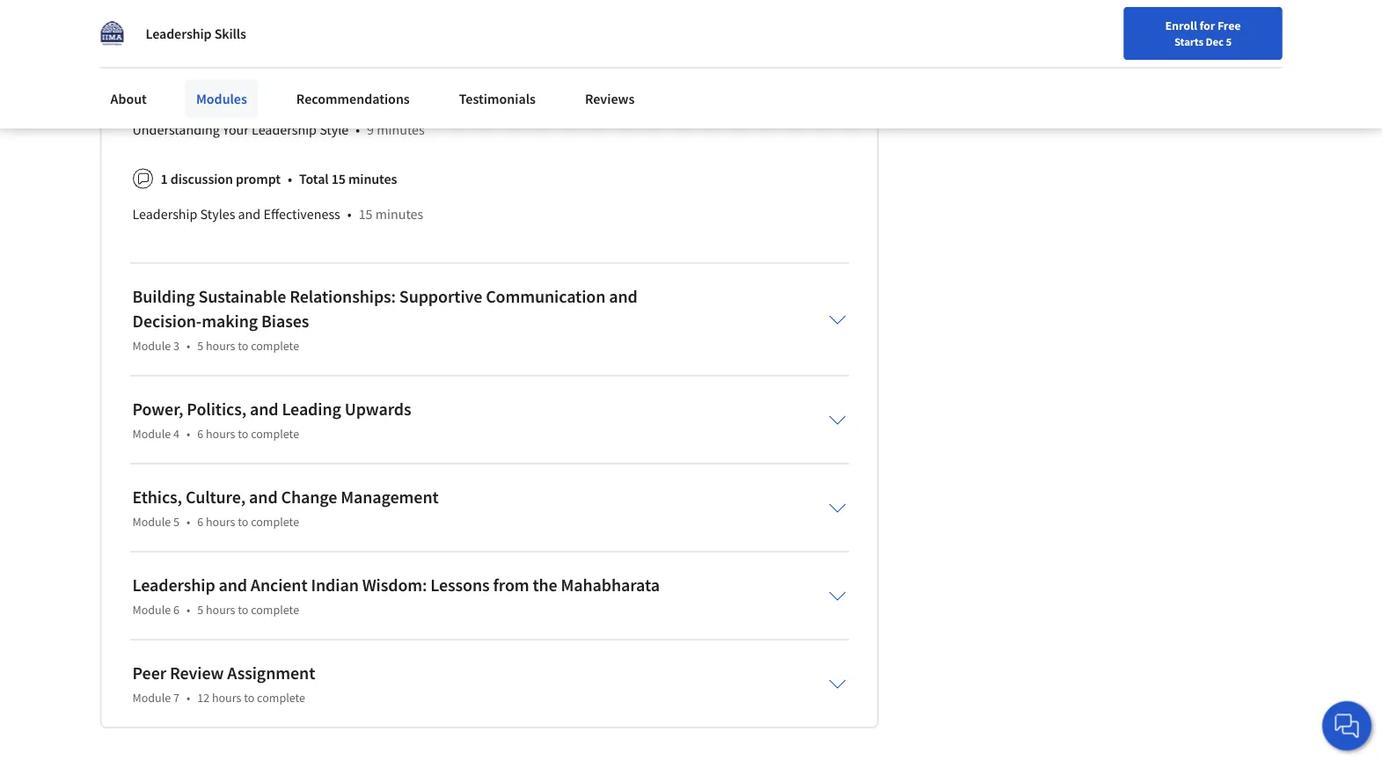 Task type: locate. For each thing, give the bounding box(es) containing it.
testimonials link
[[449, 79, 547, 118]]

2 vertical spatial 15
[[359, 205, 373, 223]]

to down making
[[238, 338, 249, 354]]

to inside peer review assignment module 7 • 12 hours to complete
[[244, 690, 255, 706]]

hours down making
[[206, 338, 235, 354]]

treat
[[132, 50, 170, 68]]

0 vertical spatial styles
[[528, 15, 563, 33]]

decision-
[[132, 310, 202, 332]]

complete inside peer review assignment module 7 • 12 hours to complete
[[257, 690, 305, 706]]

show notifications image
[[1145, 22, 1166, 43]]

hours inside building sustainable relationships: supportive communication and decision-making biases module 3 • 5 hours to complete
[[206, 338, 235, 354]]

hours up review in the left of the page
[[206, 602, 235, 618]]

behaviors
[[374, 15, 432, 33]]

2 module from the top
[[132, 426, 171, 442]]

and right the 'communication'
[[609, 286, 638, 308]]

module up peer
[[132, 602, 171, 618]]

reviews
[[585, 90, 635, 107]]

graded quiz: leading downward: leader behaviors and leadership styles
[[132, 15, 563, 33]]

leading
[[211, 15, 258, 33], [282, 398, 341, 420]]

and right behaviors
[[435, 15, 457, 33]]

to up assignment
[[238, 602, 249, 618]]

leading inside power, politics, and leading upwards module 4 • 6 hours to complete
[[282, 398, 341, 420]]

effectiveness
[[264, 205, 340, 223]]

15 down • total 15 minutes
[[359, 205, 373, 223]]

to down politics,
[[238, 426, 249, 442]]

to down assignment
[[244, 690, 255, 706]]

hours inside peer review assignment module 7 • 12 hours to complete
[[212, 690, 242, 706]]

making
[[202, 310, 258, 332]]

6
[[197, 426, 203, 442], [197, 514, 203, 530], [173, 602, 179, 618]]

6 inside leadership and ancient indian wisdom: lessons from the mahabharata module 6 • 5 hours to complete
[[173, 602, 179, 618]]

to down culture,
[[238, 514, 249, 530]]

module left 4
[[132, 426, 171, 442]]

1 vertical spatial leading
[[282, 398, 341, 420]]

complete inside power, politics, and leading upwards module 4 • 6 hours to complete
[[251, 426, 299, 442]]

building sustainable relationships: supportive communication and decision-making biases module 3 • 5 hours to complete
[[132, 286, 638, 354]]

5 down ethics, at the bottom left
[[173, 514, 179, 530]]

1 vertical spatial styles
[[200, 86, 235, 103]]

styles for leadership styles and effectiveness • 15 minutes
[[200, 205, 235, 223]]

1 horizontal spatial 15
[[332, 170, 346, 188]]

module
[[132, 338, 171, 354], [132, 426, 171, 442], [132, 514, 171, 530], [132, 602, 171, 618], [132, 690, 171, 706]]

hours down politics,
[[206, 426, 235, 442]]

politics,
[[187, 398, 247, 420]]

about link
[[100, 79, 157, 118]]

complete down change
[[251, 514, 299, 530]]

leadership and ancient indian wisdom: lessons from the mahabharata module 6 • 5 hours to complete
[[132, 574, 660, 618]]

supportive
[[399, 286, 483, 308]]

0 horizontal spatial 15
[[254, 86, 268, 103]]

1 vertical spatial 15
[[332, 170, 346, 188]]

4 module from the top
[[132, 602, 171, 618]]

and right politics,
[[250, 398, 279, 420]]

6 inside ethics, culture, and change management module 5 • 6 hours to complete
[[197, 514, 203, 530]]

6 up review in the left of the page
[[173, 602, 179, 618]]

reviews link
[[575, 79, 646, 118]]

• down culture,
[[187, 514, 190, 530]]

6 for politics,
[[197, 426, 203, 442]]

review
[[170, 663, 224, 685]]

•
[[245, 50, 249, 68], [242, 86, 247, 103], [356, 121, 360, 138], [288, 170, 292, 188], [347, 205, 352, 223], [187, 338, 190, 354], [187, 426, 190, 442], [187, 514, 190, 530], [187, 602, 190, 618], [187, 690, 190, 706]]

2 vertical spatial styles
[[200, 205, 235, 223]]

ethics, culture, and change management module 5 • 6 hours to complete
[[132, 486, 439, 530]]

style
[[320, 121, 349, 138]]

0 vertical spatial leading
[[211, 15, 258, 33]]

hours inside power, politics, and leading upwards module 4 • 6 hours to complete
[[206, 426, 235, 442]]

• right 7
[[187, 690, 190, 706]]

understanding
[[132, 121, 220, 138]]

leadership
[[460, 15, 525, 33], [146, 25, 212, 42], [173, 50, 238, 68], [132, 86, 197, 103], [252, 121, 317, 138], [132, 205, 197, 223], [132, 574, 215, 596]]

minutes
[[273, 50, 321, 68], [270, 86, 318, 103], [377, 121, 425, 138], [349, 170, 397, 188], [376, 205, 424, 223]]

2 horizontal spatial 15
[[359, 205, 373, 223]]

hours inside leadership and ancient indian wisdom: lessons from the mahabharata module 6 • 5 hours to complete
[[206, 602, 235, 618]]

0 vertical spatial 6
[[197, 426, 203, 442]]

9
[[367, 121, 374, 138]]

complete
[[251, 338, 299, 354], [251, 426, 299, 442], [251, 514, 299, 530], [251, 602, 299, 618], [257, 690, 305, 706]]

dec
[[1206, 34, 1224, 48]]

• inside peer review assignment module 7 • 12 hours to complete
[[187, 690, 190, 706]]

complete up change
[[251, 426, 299, 442]]

complete inside building sustainable relationships: supportive communication and decision-making biases module 3 • 5 hours to complete
[[251, 338, 299, 354]]

hours inside ethics, culture, and change management module 5 • 6 hours to complete
[[206, 514, 235, 530]]

5 right dec
[[1226, 34, 1232, 48]]

6 inside power, politics, and leading upwards module 4 • 6 hours to complete
[[197, 426, 203, 442]]

styles
[[528, 15, 563, 33], [200, 86, 235, 103], [200, 205, 235, 223]]

menu item
[[1013, 18, 1127, 75]]

1 module from the top
[[132, 338, 171, 354]]

1 horizontal spatial leading
[[282, 398, 341, 420]]

and down prompt
[[238, 205, 261, 223]]

5
[[1226, 34, 1232, 48], [197, 338, 203, 354], [173, 514, 179, 530], [197, 602, 203, 618]]

4
[[173, 426, 179, 442]]

module left 7
[[132, 690, 171, 706]]

module inside power, politics, and leading upwards module 4 • 6 hours to complete
[[132, 426, 171, 442]]

hours down culture,
[[206, 514, 235, 530]]

15 right the total
[[332, 170, 346, 188]]

communication
[[486, 286, 606, 308]]

module down ethics, at the bottom left
[[132, 514, 171, 530]]

6 right 4
[[197, 426, 203, 442]]

coursera image
[[21, 14, 133, 42]]

and inside ethics, culture, and change management module 5 • 6 hours to complete
[[249, 486, 278, 508]]

• right 4
[[187, 426, 190, 442]]

5 module from the top
[[132, 690, 171, 706]]

15 down 21
[[254, 86, 268, 103]]

the
[[533, 574, 558, 596]]

6 for culture,
[[197, 514, 203, 530]]

complete down assignment
[[257, 690, 305, 706]]

5 right 3
[[197, 338, 203, 354]]

15
[[254, 86, 268, 103], [332, 170, 346, 188], [359, 205, 373, 223]]

and
[[435, 15, 457, 33], [238, 205, 261, 223], [609, 286, 638, 308], [250, 398, 279, 420], [249, 486, 278, 508], [219, 574, 247, 596]]

hours right 12
[[212, 690, 242, 706]]

graded
[[132, 15, 175, 33]]

starts
[[1175, 34, 1204, 48]]

treat leadership • 21 minutes
[[132, 50, 321, 68]]

enroll for free starts dec 5
[[1166, 18, 1241, 48]]

ethics,
[[132, 486, 182, 508]]

leading up treat leadership • 21 minutes
[[211, 15, 258, 33]]

1
[[161, 170, 168, 188]]

1 vertical spatial 6
[[197, 514, 203, 530]]

styles for leadership styles • 15 minutes
[[200, 86, 235, 103]]

ancient
[[251, 574, 308, 596]]

lessons
[[431, 574, 490, 596]]

5 inside ethics, culture, and change management module 5 • 6 hours to complete
[[173, 514, 179, 530]]

minutes up understanding your leadership style • 9 minutes
[[270, 86, 318, 103]]

and left change
[[249, 486, 278, 508]]

0 horizontal spatial leading
[[211, 15, 258, 33]]

3 module from the top
[[132, 514, 171, 530]]

module left 3
[[132, 338, 171, 354]]

6 down culture,
[[197, 514, 203, 530]]

power,
[[132, 398, 183, 420]]

• up review in the left of the page
[[187, 602, 190, 618]]

complete down ancient
[[251, 602, 299, 618]]

5 up review in the left of the page
[[197, 602, 203, 618]]

hours
[[206, 338, 235, 354], [206, 426, 235, 442], [206, 514, 235, 530], [206, 602, 235, 618], [212, 690, 242, 706]]

2 vertical spatial 6
[[173, 602, 179, 618]]

5 inside leadership and ancient indian wisdom: lessons from the mahabharata module 6 • 5 hours to complete
[[197, 602, 203, 618]]

understanding your leadership style • 9 minutes
[[132, 121, 425, 138]]

module inside peer review assignment module 7 • 12 hours to complete
[[132, 690, 171, 706]]

7
[[173, 690, 179, 706]]

recommendations
[[296, 90, 410, 107]]

relationships:
[[290, 286, 396, 308]]

your
[[223, 121, 249, 138]]

for
[[1200, 18, 1216, 33]]

to
[[238, 338, 249, 354], [238, 426, 249, 442], [238, 514, 249, 530], [238, 602, 249, 618], [244, 690, 255, 706]]

and inside leadership and ancient indian wisdom: lessons from the mahabharata module 6 • 5 hours to complete
[[219, 574, 247, 596]]

prompt
[[236, 170, 281, 188]]

skills
[[214, 25, 246, 42]]

change
[[281, 486, 337, 508]]

• left 21
[[245, 50, 249, 68]]

leading left upwards
[[282, 398, 341, 420]]

• right 3
[[187, 338, 190, 354]]

complete down the biases at the top
[[251, 338, 299, 354]]

and left ancient
[[219, 574, 247, 596]]



Task type: vqa. For each thing, say whether or not it's contained in the screenshot.
COMPLETE in Peer Review Assignment Module 7 • 12 hours to complete
yes



Task type: describe. For each thing, give the bounding box(es) containing it.
hide info about module content region
[[132, 0, 847, 239]]

recommendations link
[[286, 79, 421, 118]]

leader
[[330, 15, 371, 33]]

power, politics, and leading upwards module 4 • 6 hours to complete
[[132, 398, 411, 442]]

assignment
[[227, 663, 315, 685]]

biases
[[261, 310, 309, 332]]

enroll
[[1166, 18, 1198, 33]]

management
[[341, 486, 439, 508]]

culture,
[[186, 486, 246, 508]]

chat with us image
[[1333, 712, 1362, 740]]

building
[[132, 286, 195, 308]]

minutes down • total 15 minutes
[[376, 205, 424, 223]]

wisdom:
[[362, 574, 427, 596]]

leading inside hide info about module content region
[[211, 15, 258, 33]]

12
[[197, 690, 210, 706]]

5 inside building sustainable relationships: supportive communication and decision-making biases module 3 • 5 hours to complete
[[197, 338, 203, 354]]

5 inside the enroll for free starts dec 5
[[1226, 34, 1232, 48]]

• inside power, politics, and leading upwards module 4 • 6 hours to complete
[[187, 426, 190, 442]]

iima - iim ahmedabad image
[[100, 21, 125, 46]]

leadership inside leadership and ancient indian wisdom: lessons from the mahabharata module 6 • 5 hours to complete
[[132, 574, 215, 596]]

21
[[256, 50, 270, 68]]

to inside leadership and ancient indian wisdom: lessons from the mahabharata module 6 • 5 hours to complete
[[238, 602, 249, 618]]

peer review assignment module 7 • 12 hours to complete
[[132, 663, 315, 706]]

3
[[173, 338, 179, 354]]

to inside building sustainable relationships: supportive communication and decision-making biases module 3 • 5 hours to complete
[[238, 338, 249, 354]]

and inside building sustainable relationships: supportive communication and decision-making biases module 3 • 5 hours to complete
[[609, 286, 638, 308]]

minutes down 9
[[349, 170, 397, 188]]

modules link
[[186, 79, 258, 118]]

quiz:
[[178, 15, 208, 33]]

• inside building sustainable relationships: supportive communication and decision-making biases module 3 • 5 hours to complete
[[187, 338, 190, 354]]

about
[[110, 90, 147, 107]]

leadership styles and effectiveness • 15 minutes
[[132, 205, 424, 223]]

and inside power, politics, and leading upwards module 4 • 6 hours to complete
[[250, 398, 279, 420]]

minutes right 21
[[273, 50, 321, 68]]

1 discussion prompt
[[161, 170, 281, 188]]

peer
[[132, 663, 166, 685]]

indian
[[311, 574, 359, 596]]

0 vertical spatial 15
[[254, 86, 268, 103]]

• total 15 minutes
[[288, 170, 397, 188]]

modules
[[196, 90, 247, 107]]

• inside leadership and ancient indian wisdom: lessons from the mahabharata module 6 • 5 hours to complete
[[187, 602, 190, 618]]

• left the total
[[288, 170, 292, 188]]

• left 9
[[356, 121, 360, 138]]

leadership styles • 15 minutes
[[132, 86, 318, 103]]

• up your
[[242, 86, 247, 103]]

module inside building sustainable relationships: supportive communication and decision-making biases module 3 • 5 hours to complete
[[132, 338, 171, 354]]

leadership skills
[[146, 25, 246, 42]]

to inside power, politics, and leading upwards module 4 • 6 hours to complete
[[238, 426, 249, 442]]

upwards
[[345, 398, 411, 420]]

• down • total 15 minutes
[[347, 205, 352, 223]]

minutes right 9
[[377, 121, 425, 138]]

free
[[1218, 18, 1241, 33]]

mahabharata
[[561, 574, 660, 596]]

sustainable
[[198, 286, 286, 308]]

complete inside ethics, culture, and change management module 5 • 6 hours to complete
[[251, 514, 299, 530]]

module inside ethics, culture, and change management module 5 • 6 hours to complete
[[132, 514, 171, 530]]

discussion
[[170, 170, 233, 188]]

downward:
[[260, 15, 328, 33]]

• inside ethics, culture, and change management module 5 • 6 hours to complete
[[187, 514, 190, 530]]

complete inside leadership and ancient indian wisdom: lessons from the mahabharata module 6 • 5 hours to complete
[[251, 602, 299, 618]]

module inside leadership and ancient indian wisdom: lessons from the mahabharata module 6 • 5 hours to complete
[[132, 602, 171, 618]]

total
[[299, 170, 329, 188]]

testimonials
[[459, 90, 536, 107]]

to inside ethics, culture, and change management module 5 • 6 hours to complete
[[238, 514, 249, 530]]

from
[[493, 574, 529, 596]]



